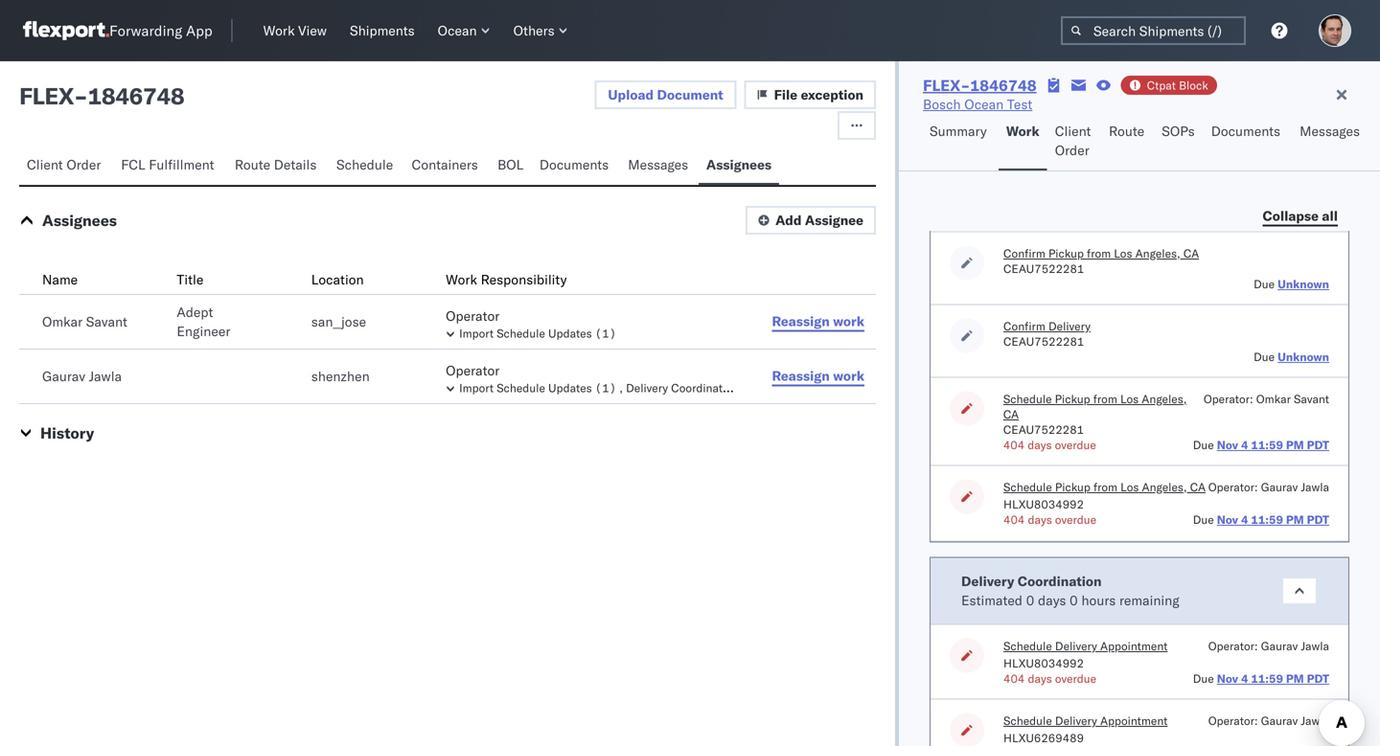 Task type: locate. For each thing, give the bounding box(es) containing it.
0 vertical spatial pickup
[[1048, 246, 1084, 261]]

delivery up estimated at the bottom right
[[961, 573, 1014, 590]]

file
[[774, 86, 798, 103]]

schedule pickup from los angeles, ca button down schedule pickup from los angeles, ca
[[1003, 480, 1206, 497]]

0 horizontal spatial omkar
[[42, 313, 83, 330]]

1 vertical spatial operator: gaurav jawla
[[1208, 714, 1329, 728]]

1 vertical spatial 4
[[1241, 513, 1248, 527]]

schedule delivery appointment
[[1003, 639, 1168, 654], [1003, 714, 1168, 728]]

0 vertical spatial ceau7522281
[[1003, 262, 1084, 276]]

days for "nov 4 11:59 pm pdt" button related to gaurav
[[1028, 672, 1052, 686]]

app
[[186, 22, 212, 40]]

1 vertical spatial pdt
[[1307, 513, 1329, 527]]

2 reassign from the top
[[772, 368, 830, 384]]

due nov 4 11:59 pm pdt for gaurav
[[1193, 672, 1329, 686]]

confirm for confirm delivery
[[1003, 319, 1045, 334]]

0 horizontal spatial coordination
[[671, 381, 739, 395]]

route left details on the top of the page
[[235, 156, 270, 173]]

3 nov from the top
[[1217, 672, 1238, 686]]

0 horizontal spatial messages
[[628, 156, 688, 173]]

pickup down schedule pickup from los angeles, ca
[[1055, 480, 1091, 495]]

1 operator: gaurav jawla from the top
[[1208, 639, 1329, 654]]

1 vertical spatial from
[[1093, 392, 1117, 406]]

pickup inside schedule pickup from los angeles, ca
[[1055, 392, 1090, 406]]

confirm delivery ceau7522281 due unknown
[[1003, 319, 1329, 364]]

bosch ocean test link
[[923, 95, 1033, 114]]

0 vertical spatial schedule delivery appointment button
[[1003, 639, 1168, 656]]

404 days overdue up delivery coordination estimated 0 days 0 hours remaining
[[1003, 513, 1096, 527]]

11:59 for omkar
[[1251, 438, 1283, 452]]

0
[[1026, 592, 1034, 609], [1070, 592, 1078, 609]]

0 vertical spatial schedule delivery appointment
[[1003, 639, 1168, 654]]

0 vertical spatial angeles,
[[1135, 246, 1181, 261]]

import down work responsibility at top
[[459, 326, 494, 341]]

from inside schedule pickup from los angeles, ca operator: gaurav jawla hlxu8034992
[[1094, 480, 1118, 495]]

0 vertical spatial 11:59
[[1251, 438, 1283, 452]]

0 vertical spatial assignees button
[[699, 148, 779, 185]]

ceau7522281 down schedule pickup from los angeles, ca
[[1003, 423, 1084, 437]]

2 unknown from the top
[[1278, 350, 1329, 364]]

ceau7522281 down confirm delivery button
[[1003, 334, 1084, 349]]

0 vertical spatial omkar
[[42, 313, 83, 330]]

0 horizontal spatial documents
[[539, 156, 609, 173]]

1 vertical spatial import
[[459, 381, 494, 395]]

responsibility
[[481, 271, 567, 288]]

0 horizontal spatial assignees button
[[42, 211, 117, 230]]

operator down work responsibility at top
[[446, 308, 500, 324]]

1 vertical spatial reassign work button
[[760, 362, 876, 391]]

11:59 for gaurav
[[1251, 672, 1283, 686]]

gaurav
[[42, 368, 85, 385], [1261, 480, 1298, 495], [1261, 639, 1298, 654], [1261, 714, 1298, 728]]

client down flex
[[27, 156, 63, 173]]

work left view at the top left
[[263, 22, 295, 39]]

work
[[263, 22, 295, 39], [1006, 123, 1040, 139], [446, 271, 477, 288]]

2 operator: gaurav jawla from the top
[[1208, 714, 1329, 728]]

shenzhen
[[311, 368, 370, 385]]

1 pdt from the top
[[1307, 438, 1329, 452]]

0 vertical spatial 404 days overdue
[[1003, 438, 1096, 452]]

404 for schedule pickup from los angeles, ca
[[1003, 438, 1025, 452]]

1 vertical spatial unknown button
[[1278, 350, 1329, 364]]

schedule delivery appointment button
[[1003, 639, 1168, 656], [1003, 714, 1168, 731]]

los inside confirm pickup from los angeles, ca ceau7522281 due unknown
[[1114, 246, 1132, 261]]

1 vertical spatial pickup
[[1055, 392, 1090, 406]]

history
[[40, 424, 94, 443]]

1 vertical spatial operator
[[446, 362, 500, 379]]

0 vertical spatial operator
[[446, 308, 500, 324]]

client order button
[[1047, 114, 1101, 171], [19, 148, 113, 185]]

1846748 down forwarding
[[88, 81, 184, 110]]

0 vertical spatial 404
[[1003, 438, 1025, 452]]

3 nov 4 11:59 pm pdt button from the top
[[1217, 672, 1329, 686]]

schedule pickup from los angeles, ca button
[[1003, 392, 1204, 422], [1003, 480, 1206, 497]]

schedule delivery appointment button up hlxu6269489
[[1003, 714, 1168, 731]]

3 11:59 from the top
[[1251, 672, 1283, 686]]

0 vertical spatial reassign work button
[[760, 308, 876, 336]]

client right work button
[[1055, 123, 1091, 139]]

coordination inside delivery coordination estimated 0 days 0 hours remaining
[[1018, 573, 1102, 590]]

overdue
[[1055, 438, 1096, 452], [1055, 513, 1096, 527], [1055, 672, 1096, 686]]

ceau7522281 up confirm delivery button
[[1003, 262, 1084, 276]]

route button
[[1101, 114, 1154, 171]]

delivery inside confirm delivery ceau7522281 due unknown
[[1048, 319, 1091, 334]]

documents button right bol
[[532, 148, 620, 185]]

2 updates from the top
[[548, 381, 592, 395]]

work left responsibility
[[446, 271, 477, 288]]

1 vertical spatial work
[[833, 368, 865, 384]]

overdue for delivery
[[1055, 672, 1096, 686]]

2 work from the top
[[833, 368, 865, 384]]

operator: for ceau7522281
[[1204, 392, 1253, 406]]

1 horizontal spatial client order
[[1055, 123, 1091, 159]]

pickup inside confirm pickup from los angeles, ca ceau7522281 due unknown
[[1048, 246, 1084, 261]]

1 vertical spatial angeles,
[[1142, 392, 1187, 406]]

summary
[[930, 123, 987, 139]]

2 reassign work from the top
[[772, 368, 865, 384]]

2 pdt from the top
[[1307, 513, 1329, 527]]

upload document button
[[595, 81, 737, 109]]

jawla
[[89, 368, 122, 385], [1301, 480, 1329, 495], [1301, 639, 1329, 654], [1301, 714, 1329, 728]]

documents right bol button
[[539, 156, 609, 173]]

404 up hlxu6269489
[[1003, 672, 1025, 686]]

ca inside schedule pickup from los angeles, ca operator: gaurav jawla hlxu8034992
[[1190, 480, 1206, 495]]

assignees button up add at the right
[[699, 148, 779, 185]]

0 vertical spatial reassign work
[[772, 313, 865, 330]]

route
[[1109, 123, 1145, 139], [235, 156, 270, 173]]

from for hlxu8034992
[[1094, 480, 1118, 495]]

2 confirm from the top
[[1003, 319, 1045, 334]]

delivery inside delivery coordination estimated 0 days 0 hours remaining
[[961, 573, 1014, 590]]

1 work from the top
[[833, 313, 865, 330]]

unknown button for confirm pickup from los angeles, ca ceau7522281 due unknown
[[1278, 277, 1329, 291]]

from inside confirm pickup from los angeles, ca ceau7522281 due unknown
[[1087, 246, 1111, 261]]

confirm
[[1003, 246, 1045, 261], [1003, 319, 1045, 334]]

Search Shipments (/) text field
[[1061, 16, 1246, 45]]

delivery down "confirm pickup from los angeles, ca" button
[[1048, 319, 1091, 334]]

pickup up confirm delivery button
[[1048, 246, 1084, 261]]

ca for hlxu8034992
[[1190, 480, 1206, 495]]

client order
[[1055, 123, 1091, 159], [27, 156, 101, 173]]

0 vertical spatial coordination
[[671, 381, 739, 395]]

1 horizontal spatial order
[[1055, 142, 1089, 159]]

hlxu8034992 up hlxu6269489
[[1003, 657, 1084, 671]]

route details button
[[227, 148, 329, 185]]

angeles, inside confirm pickup from los angeles, ca ceau7522281 due unknown
[[1135, 246, 1181, 261]]

work for work responsibility
[[446, 271, 477, 288]]

1 due nov 4 11:59 pm pdt from the top
[[1193, 438, 1329, 452]]

from down schedule pickup from los angeles, ca
[[1094, 480, 1118, 495]]

schedule delivery appointment button down hours on the bottom of page
[[1003, 639, 1168, 656]]

2 vertical spatial angeles,
[[1142, 480, 1187, 495]]

1 vertical spatial ocean
[[964, 96, 1004, 113]]

days up hlxu6269489
[[1028, 672, 1052, 686]]

1 vertical spatial ca
[[1003, 407, 1019, 422]]

estimated
[[961, 592, 1023, 609]]

work inside button
[[1006, 123, 1040, 139]]

ceau7522281 inside confirm pickup from los angeles, ca ceau7522281 due unknown
[[1003, 262, 1084, 276]]

confirm pickup from los angeles, ca button
[[1003, 246, 1199, 261]]

1 11:59 from the top
[[1251, 438, 1283, 452]]

1846748 up test
[[970, 76, 1037, 95]]

client for the right the client order button
[[1055, 123, 1091, 139]]

operator
[[446, 308, 500, 324], [446, 362, 500, 379]]

los for hlxu8034992
[[1121, 480, 1139, 495]]

2 hlxu8034992 from the top
[[1003, 657, 1084, 671]]

pdt
[[1307, 438, 1329, 452], [1307, 513, 1329, 527], [1307, 672, 1329, 686]]

2 schedule delivery appointment button from the top
[[1003, 714, 1168, 731]]

add
[[776, 212, 802, 229]]

unknown inside confirm delivery ceau7522281 due unknown
[[1278, 350, 1329, 364]]

2 pm from the top
[[1286, 513, 1304, 527]]

assignees button up name
[[42, 211, 117, 230]]

unknown inside confirm pickup from los angeles, ca ceau7522281 due unknown
[[1278, 277, 1329, 291]]

from down confirm delivery ceau7522281 due unknown
[[1093, 392, 1117, 406]]

1 horizontal spatial route
[[1109, 123, 1145, 139]]

unknown up operator: omkar savant
[[1278, 350, 1329, 364]]

file exception button
[[744, 81, 876, 109], [744, 81, 876, 109]]

1 vertical spatial client
[[27, 156, 63, 173]]

remaining
[[1119, 592, 1180, 609]]

0 vertical spatial reassign
[[772, 313, 830, 330]]

forwarding app
[[109, 22, 212, 40]]

404 days overdue up hlxu6269489
[[1003, 672, 1096, 686]]

2 vertical spatial overdue
[[1055, 672, 1096, 686]]

order right work button
[[1055, 142, 1089, 159]]

documents button
[[1204, 114, 1292, 171], [532, 148, 620, 185]]

1 vertical spatial reassign work
[[772, 368, 865, 384]]

los inside schedule pickup from los angeles, ca operator: gaurav jawla hlxu8034992
[[1121, 480, 1139, 495]]

2 vertical spatial 404
[[1003, 672, 1025, 686]]

client
[[1055, 123, 1091, 139], [27, 156, 63, 173]]

3 pdt from the top
[[1307, 672, 1329, 686]]

schedule inside schedule 'button'
[[336, 156, 393, 173]]

0 vertical spatial confirm
[[1003, 246, 1045, 261]]

unknown down collapse all button
[[1278, 277, 1329, 291]]

0 vertical spatial import
[[459, 326, 494, 341]]

1 vertical spatial omkar
[[1256, 392, 1291, 406]]

operator down import schedule updates                (1) at the left of the page
[[446, 362, 500, 379]]

documents
[[1211, 123, 1280, 139], [539, 156, 609, 173]]

order left fcl
[[66, 156, 101, 173]]

delivery down hours on the bottom of page
[[1055, 639, 1097, 654]]

1 schedule delivery appointment button from the top
[[1003, 639, 1168, 656]]

hlxu8034992 up delivery coordination estimated 0 days 0 hours remaining
[[1003, 497, 1084, 512]]

ca
[[1183, 246, 1199, 261], [1003, 407, 1019, 422], [1190, 480, 1206, 495]]

1 0 from the left
[[1026, 592, 1034, 609]]

unknown button down collapse all button
[[1278, 277, 1329, 291]]

confirm inside confirm pickup from los angeles, ca ceau7522281 due unknown
[[1003, 246, 1045, 261]]

others button
[[506, 18, 576, 43]]

nov
[[1217, 438, 1238, 452], [1217, 513, 1238, 527], [1217, 672, 1238, 686]]

0 vertical spatial savant
[[86, 313, 127, 330]]

404 days overdue for delivery
[[1003, 672, 1096, 686]]

2 vertical spatial 11:59
[[1251, 672, 1283, 686]]

0 right estimated at the bottom right
[[1026, 592, 1034, 609]]

1 vertical spatial documents
[[539, 156, 609, 173]]

import
[[459, 326, 494, 341], [459, 381, 494, 395]]

history button
[[40, 424, 94, 443]]

0 vertical spatial messages
[[1300, 123, 1360, 139]]

1 reassign work button from the top
[[760, 308, 876, 336]]

client order left fcl
[[27, 156, 101, 173]]

days
[[1028, 438, 1052, 452], [1028, 513, 1052, 527], [1038, 592, 1066, 609], [1028, 672, 1052, 686]]

0 vertical spatial nov 4 11:59 pm pdt button
[[1217, 438, 1329, 452]]

1 operator from the top
[[446, 308, 500, 324]]

los inside schedule pickup from los angeles, ca
[[1120, 392, 1139, 406]]

ocean right the shipments
[[438, 22, 477, 39]]

due nov 4 11:59 pm pdt
[[1193, 438, 1329, 452], [1193, 513, 1329, 527], [1193, 672, 1329, 686]]

messages up all on the top of page
[[1300, 123, 1360, 139]]

angeles, inside schedule pickup from los angeles, ca operator: gaurav jawla hlxu8034992
[[1142, 480, 1187, 495]]

1 reassign from the top
[[772, 313, 830, 330]]

documents button right sops
[[1204, 114, 1292, 171]]

1 vertical spatial schedule delivery appointment button
[[1003, 714, 1168, 731]]

3 due nov 4 11:59 pm pdt from the top
[[1193, 672, 1329, 686]]

appointment
[[1100, 639, 1168, 654], [1100, 714, 1168, 728]]

confirm inside confirm delivery ceau7522281 due unknown
[[1003, 319, 1045, 334]]

1 appointment from the top
[[1100, 639, 1168, 654]]

nov 4 11:59 pm pdt button for omkar
[[1217, 438, 1329, 452]]

import schedule updates                (1)            , delivery coordination                (1) button
[[446, 379, 763, 396]]

2 vertical spatial ca
[[1190, 480, 1206, 495]]

0 horizontal spatial client
[[27, 156, 63, 173]]

1 vertical spatial updates
[[548, 381, 592, 395]]

flex-
[[923, 76, 970, 95]]

0 vertical spatial overdue
[[1055, 438, 1096, 452]]

days up delivery coordination estimated 0 days 0 hours remaining
[[1028, 513, 1052, 527]]

coordination right ,
[[671, 381, 739, 395]]

due for "nov 4 11:59 pm pdt" button for omkar
[[1193, 438, 1214, 452]]

0 vertical spatial work
[[263, 22, 295, 39]]

work
[[833, 313, 865, 330], [833, 368, 865, 384]]

angeles,
[[1135, 246, 1181, 261], [1142, 392, 1187, 406], [1142, 480, 1187, 495]]

schedule delivery appointment up hlxu6269489
[[1003, 714, 1168, 728]]

,
[[619, 381, 623, 395]]

1 unknown from the top
[[1278, 277, 1329, 291]]

ca inside confirm pickup from los angeles, ca ceau7522281 due unknown
[[1183, 246, 1199, 261]]

2 vertical spatial work
[[446, 271, 477, 288]]

0 horizontal spatial work
[[263, 22, 295, 39]]

pickup
[[1048, 246, 1084, 261], [1055, 392, 1090, 406], [1055, 480, 1091, 495]]

messages button down upload document button
[[620, 148, 699, 185]]

adept engineer
[[177, 304, 230, 340]]

(1)
[[595, 326, 616, 341], [595, 381, 616, 395], [742, 381, 763, 395]]

1 vertical spatial assignees
[[42, 211, 117, 230]]

pickup down confirm delivery button
[[1055, 392, 1090, 406]]

all
[[1322, 207, 1338, 224]]

1 horizontal spatial ocean
[[964, 96, 1004, 113]]

2 import from the top
[[459, 381, 494, 395]]

1 unknown button from the top
[[1278, 277, 1329, 291]]

2 vertical spatial pdt
[[1307, 672, 1329, 686]]

coordination inside button
[[671, 381, 739, 395]]

2 operator from the top
[[446, 362, 500, 379]]

days inside delivery coordination estimated 0 days 0 hours remaining
[[1038, 592, 1066, 609]]

(1) for import schedule updates                (1)
[[595, 326, 616, 341]]

1 pm from the top
[[1286, 438, 1304, 452]]

2 4 from the top
[[1241, 513, 1248, 527]]

1 updates from the top
[[548, 326, 592, 341]]

0 vertical spatial nov
[[1217, 438, 1238, 452]]

2 unknown button from the top
[[1278, 350, 1329, 364]]

(1) for import schedule updates                (1)            , delivery coordination                (1)
[[595, 381, 616, 395]]

ca for ceau7522281
[[1183, 246, 1199, 261]]

1 nov 4 11:59 pm pdt button from the top
[[1217, 438, 1329, 452]]

0 vertical spatial due nov 4 11:59 pm pdt
[[1193, 438, 1329, 452]]

test
[[1007, 96, 1033, 113]]

updates left ,
[[548, 381, 592, 395]]

2 schedule delivery appointment from the top
[[1003, 714, 1168, 728]]

add assignee
[[776, 212, 864, 229]]

coordination up hours on the bottom of page
[[1018, 573, 1102, 590]]

2 reassign work button from the top
[[760, 362, 876, 391]]

schedule delivery appointment button for hlxu6269489
[[1003, 714, 1168, 731]]

1 horizontal spatial documents
[[1211, 123, 1280, 139]]

hours
[[1081, 592, 1116, 609]]

updates for import schedule updates                (1)
[[548, 326, 592, 341]]

route details
[[235, 156, 317, 173]]

days left hours on the bottom of page
[[1038, 592, 1066, 609]]

unknown
[[1278, 277, 1329, 291], [1278, 350, 1329, 364]]

los
[[1114, 246, 1132, 261], [1120, 392, 1139, 406], [1121, 480, 1139, 495]]

messages down upload document button
[[628, 156, 688, 173]]

client order for the right the client order button
[[1055, 123, 1091, 159]]

1 4 from the top
[[1241, 438, 1248, 452]]

2 vertical spatial nov 4 11:59 pm pdt button
[[1217, 672, 1329, 686]]

work for work
[[1006, 123, 1040, 139]]

ceau7522281 inside confirm delivery ceau7522281 due unknown
[[1003, 334, 1084, 349]]

omkar
[[42, 313, 83, 330], [1256, 392, 1291, 406]]

overdue down schedule pickup from los angeles, ca
[[1055, 438, 1096, 452]]

1 horizontal spatial messages
[[1300, 123, 1360, 139]]

404 days overdue for pickup
[[1003, 438, 1096, 452]]

1 horizontal spatial documents button
[[1204, 114, 1292, 171]]

404 up estimated at the bottom right
[[1003, 513, 1025, 527]]

2 vertical spatial 4
[[1241, 672, 1248, 686]]

1 vertical spatial hlxu8034992
[[1003, 657, 1084, 671]]

updates up import schedule updates                (1)            , delivery coordination                (1) button
[[548, 326, 592, 341]]

messages button up all on the top of page
[[1292, 114, 1370, 171]]

days for 2nd "nov 4 11:59 pm pdt" button
[[1028, 513, 1052, 527]]

ocean down flex-1846748 link
[[964, 96, 1004, 113]]

nov for operator: omkar savant
[[1217, 438, 1238, 452]]

0 vertical spatial schedule pickup from los angeles, ca button
[[1003, 392, 1204, 422]]

reassign work
[[772, 313, 865, 330], [772, 368, 865, 384]]

0 vertical spatial unknown button
[[1278, 277, 1329, 291]]

3 4 from the top
[[1241, 672, 1248, 686]]

assignees up name
[[42, 211, 117, 230]]

1 vertical spatial work
[[1006, 123, 1040, 139]]

overdue up hlxu6269489
[[1055, 672, 1096, 686]]

collapse all
[[1263, 207, 1338, 224]]

1 horizontal spatial assignees
[[706, 156, 772, 173]]

0 vertical spatial 4
[[1241, 438, 1248, 452]]

gaurav inside schedule pickup from los angeles, ca operator: gaurav jawla hlxu8034992
[[1261, 480, 1298, 495]]

route left sops
[[1109, 123, 1145, 139]]

0 vertical spatial appointment
[[1100, 639, 1168, 654]]

1 nov from the top
[[1217, 438, 1238, 452]]

1 vertical spatial coordination
[[1018, 573, 1102, 590]]

operator: gaurav jawla
[[1208, 639, 1329, 654], [1208, 714, 1329, 728]]

1 overdue from the top
[[1055, 438, 1096, 452]]

delivery up hlxu6269489
[[1055, 714, 1097, 728]]

work down test
[[1006, 123, 1040, 139]]

delivery right ,
[[626, 381, 668, 395]]

1 vertical spatial ceau7522281
[[1003, 334, 1084, 349]]

0 left hours on the bottom of page
[[1070, 592, 1078, 609]]

schedule delivery appointment down hours on the bottom of page
[[1003, 639, 1168, 654]]

flexport. image
[[23, 21, 109, 40]]

from up confirm delivery button
[[1087, 246, 1111, 261]]

2 vertical spatial due nov 4 11:59 pm pdt
[[1193, 672, 1329, 686]]

1 horizontal spatial client
[[1055, 123, 1091, 139]]

messages for messages button to the right
[[1300, 123, 1360, 139]]

assignees
[[706, 156, 772, 173], [42, 211, 117, 230]]

schedule inside schedule pickup from los angeles, ca operator: gaurav jawla hlxu8034992
[[1003, 480, 1052, 495]]

0 horizontal spatial ocean
[[438, 22, 477, 39]]

import down import schedule updates                (1) at the left of the page
[[459, 381, 494, 395]]

client order right work button
[[1055, 123, 1091, 159]]

0 vertical spatial los
[[1114, 246, 1132, 261]]

1 horizontal spatial 1846748
[[970, 76, 1037, 95]]

containers
[[412, 156, 478, 173]]

schedule delivery appointment button for hlxu8034992
[[1003, 639, 1168, 656]]

overdue up delivery coordination estimated 0 days 0 hours remaining
[[1055, 513, 1096, 527]]

2 vertical spatial nov
[[1217, 672, 1238, 686]]

shipments link
[[342, 18, 422, 43]]

404 days overdue down schedule pickup from los angeles, ca
[[1003, 438, 1096, 452]]

0 vertical spatial hlxu8034992
[[1003, 497, 1084, 512]]

1 confirm from the top
[[1003, 246, 1045, 261]]

schedule pickup from los angeles, ca button down confirm delivery ceau7522281 due unknown
[[1003, 392, 1204, 422]]

client order for left the client order button
[[27, 156, 101, 173]]

0 vertical spatial unknown
[[1278, 277, 1329, 291]]

1 horizontal spatial coordination
[[1018, 573, 1102, 590]]

3 pm from the top
[[1286, 672, 1304, 686]]

operator: omkar savant
[[1204, 392, 1329, 406]]

1 vertical spatial unknown
[[1278, 350, 1329, 364]]

documents right sops
[[1211, 123, 1280, 139]]

from
[[1087, 246, 1111, 261], [1093, 392, 1117, 406], [1094, 480, 1118, 495]]

work for 1st reassign work button from the bottom
[[833, 368, 865, 384]]

import for import schedule updates                (1)            , delivery coordination                (1)
[[459, 381, 494, 395]]

1 import from the top
[[459, 326, 494, 341]]

pm
[[1286, 438, 1304, 452], [1286, 513, 1304, 527], [1286, 672, 1304, 686]]

assignees button
[[699, 148, 779, 185], [42, 211, 117, 230]]

operator for import schedule updates                (1)            , delivery coordination                (1)
[[446, 362, 500, 379]]

assignees down document
[[706, 156, 772, 173]]

schedule delivery appointment for hlxu6269489
[[1003, 714, 1168, 728]]

404 down schedule pickup from los angeles, ca
[[1003, 438, 1025, 452]]

2 appointment from the top
[[1100, 714, 1168, 728]]

delivery
[[1048, 319, 1091, 334], [626, 381, 668, 395], [961, 573, 1014, 590], [1055, 639, 1097, 654], [1055, 714, 1097, 728]]

route for route
[[1109, 123, 1145, 139]]

ctpat block
[[1147, 78, 1208, 92]]

1 vertical spatial nov 4 11:59 pm pdt button
[[1217, 513, 1329, 527]]

pickup inside schedule pickup from los angeles, ca operator: gaurav jawla hlxu8034992
[[1055, 480, 1091, 495]]

exception
[[801, 86, 864, 103]]

0 vertical spatial route
[[1109, 123, 1145, 139]]

1 horizontal spatial work
[[446, 271, 477, 288]]

1 schedule delivery appointment from the top
[[1003, 639, 1168, 654]]

unknown button up operator: omkar savant
[[1278, 350, 1329, 364]]

hlxu8034992 inside schedule pickup from los angeles, ca operator: gaurav jawla hlxu8034992
[[1003, 497, 1084, 512]]

0 horizontal spatial assignees
[[42, 211, 117, 230]]

fcl fulfillment button
[[113, 148, 227, 185]]

3 overdue from the top
[[1055, 672, 1096, 686]]

days down schedule pickup from los angeles, ca
[[1028, 438, 1052, 452]]

1 hlxu8034992 from the top
[[1003, 497, 1084, 512]]

operator for import schedule updates                (1)
[[446, 308, 500, 324]]

1 vertical spatial los
[[1120, 392, 1139, 406]]



Task type: describe. For each thing, give the bounding box(es) containing it.
schedule inside import schedule updates                (1) button
[[497, 326, 545, 341]]

flex
[[19, 81, 74, 110]]

sops
[[1162, 123, 1195, 139]]

1 reassign work from the top
[[772, 313, 865, 330]]

pickup for hlxu8034992
[[1055, 480, 1091, 495]]

pm for gaurav
[[1286, 672, 1304, 686]]

0 horizontal spatial messages button
[[620, 148, 699, 185]]

days for "nov 4 11:59 pm pdt" button for omkar
[[1028, 438, 1052, 452]]

others
[[513, 22, 555, 39]]

confirm pickup from los angeles, ca ceau7522281 due unknown
[[1003, 246, 1329, 291]]

schedule pickup from los angeles, ca button for hlxu8034992
[[1003, 480, 1206, 497]]

ca inside schedule pickup from los angeles, ca
[[1003, 407, 1019, 422]]

messages for left messages button
[[628, 156, 688, 173]]

details
[[274, 156, 317, 173]]

import schedule updates                (1)
[[459, 326, 616, 341]]

bol
[[498, 156, 523, 173]]

operator: for hlxu8034992
[[1208, 639, 1258, 654]]

work responsibility
[[446, 271, 567, 288]]

0 horizontal spatial order
[[66, 156, 101, 173]]

2 vertical spatial ceau7522281
[[1003, 423, 1084, 437]]

operator: gaurav jawla for hlxu6269489
[[1208, 714, 1329, 728]]

2 11:59 from the top
[[1251, 513, 1283, 527]]

-
[[74, 81, 88, 110]]

from for ceau7522281
[[1087, 246, 1111, 261]]

due for "nov 4 11:59 pm pdt" button related to gaurav
[[1193, 672, 1214, 686]]

schedule inside schedule pickup from los angeles, ca
[[1003, 392, 1052, 406]]

file exception
[[774, 86, 864, 103]]

1 horizontal spatial assignees button
[[699, 148, 779, 185]]

block
[[1179, 78, 1208, 92]]

schedule button
[[329, 148, 404, 185]]

fulfillment
[[149, 156, 214, 173]]

route for route details
[[235, 156, 270, 173]]

flex - 1846748
[[19, 81, 184, 110]]

due nov 4 11:59 pm pdt for omkar
[[1193, 438, 1329, 452]]

2 nov from the top
[[1217, 513, 1238, 527]]

shipments
[[350, 22, 415, 39]]

pdt for operator: omkar savant
[[1307, 438, 1329, 452]]

schedule inside import schedule updates                (1)            , delivery coordination                (1) button
[[497, 381, 545, 395]]

omkar savant
[[42, 313, 127, 330]]

confirm for confirm pickup from los angeles, ca
[[1003, 246, 1045, 261]]

updates for import schedule updates                (1)            , delivery coordination                (1)
[[548, 381, 592, 395]]

los for ceau7522281
[[1114, 246, 1132, 261]]

flex-1846748
[[923, 76, 1037, 95]]

work view
[[263, 22, 327, 39]]

containers button
[[404, 148, 490, 185]]

0 horizontal spatial 1846748
[[88, 81, 184, 110]]

schedule delivery appointment for hlxu8034992
[[1003, 639, 1168, 654]]

due for 2nd "nov 4 11:59 pm pdt" button
[[1193, 513, 1214, 527]]

name
[[42, 271, 78, 288]]

work for work view
[[263, 22, 295, 39]]

pdt for operator: gaurav jawla
[[1307, 672, 1329, 686]]

document
[[657, 86, 723, 103]]

sops button
[[1154, 114, 1204, 171]]

ctpat
[[1147, 78, 1176, 92]]

bosch ocean test
[[923, 96, 1033, 113]]

4 for omkar
[[1241, 438, 1248, 452]]

from inside schedule pickup from los angeles, ca
[[1093, 392, 1117, 406]]

collapse
[[1263, 207, 1319, 224]]

hlxu6269489
[[1003, 731, 1084, 746]]

bosch
[[923, 96, 961, 113]]

0 vertical spatial documents
[[1211, 123, 1280, 139]]

forwarding
[[109, 22, 182, 40]]

confirm delivery button
[[1003, 319, 1091, 334]]

reassign for 1st reassign work button from the top
[[772, 313, 830, 330]]

2 0 from the left
[[1070, 592, 1078, 609]]

pm for omkar
[[1286, 438, 1304, 452]]

4 for gaurav
[[1241, 672, 1248, 686]]

ocean button
[[430, 18, 498, 43]]

location
[[311, 271, 364, 288]]

upload
[[608, 86, 654, 103]]

1 vertical spatial 404
[[1003, 513, 1025, 527]]

san_jose
[[311, 313, 366, 330]]

fcl
[[121, 156, 145, 173]]

delivery coordination estimated 0 days 0 hours remaining
[[961, 573, 1180, 609]]

add assignee button
[[746, 206, 876, 235]]

pickup for ceau7522281
[[1048, 246, 1084, 261]]

delivery inside import schedule updates                (1)            , delivery coordination                (1) button
[[626, 381, 668, 395]]

title
[[177, 271, 204, 288]]

import schedule updates                (1) button
[[446, 326, 736, 341]]

ocean inside button
[[438, 22, 477, 39]]

1 horizontal spatial messages button
[[1292, 114, 1370, 171]]

flex-1846748 link
[[923, 76, 1037, 95]]

nov for operator: gaurav jawla
[[1217, 672, 1238, 686]]

2 nov 4 11:59 pm pdt button from the top
[[1217, 513, 1329, 527]]

2 overdue from the top
[[1055, 513, 1096, 527]]

due inside confirm delivery ceau7522281 due unknown
[[1254, 350, 1275, 364]]

forwarding app link
[[23, 21, 212, 40]]

schedule pickup from los angeles, ca
[[1003, 392, 1187, 422]]

reassign for 1st reassign work button from the bottom
[[772, 368, 830, 384]]

nov 4 11:59 pm pdt button for gaurav
[[1217, 672, 1329, 686]]

summary button
[[922, 114, 998, 171]]

0 horizontal spatial documents button
[[532, 148, 620, 185]]

1 horizontal spatial savant
[[1294, 392, 1329, 406]]

2 due nov 4 11:59 pm pdt from the top
[[1193, 513, 1329, 527]]

engineer
[[177, 323, 230, 340]]

import schedule updates                (1)            , delivery coordination                (1)
[[459, 381, 763, 395]]

0 horizontal spatial savant
[[86, 313, 127, 330]]

work button
[[998, 114, 1047, 171]]

adept
[[177, 304, 213, 321]]

upload document
[[608, 86, 723, 103]]

1 vertical spatial 404 days overdue
[[1003, 513, 1096, 527]]

client for left the client order button
[[27, 156, 63, 173]]

404 for schedule delivery appointment
[[1003, 672, 1025, 686]]

collapse all button
[[1251, 202, 1349, 231]]

import for import schedule updates                (1)
[[459, 326, 494, 341]]

operator: inside schedule pickup from los angeles, ca operator: gaurav jawla hlxu8034992
[[1208, 480, 1258, 495]]

work for 1st reassign work button from the top
[[833, 313, 865, 330]]

appointment for hlxu8034992
[[1100, 639, 1168, 654]]

assignee
[[805, 212, 864, 229]]

1 horizontal spatial client order button
[[1047, 114, 1101, 171]]

view
[[298, 22, 327, 39]]

appointment for hlxu6269489
[[1100, 714, 1168, 728]]

angeles, inside schedule pickup from los angeles, ca
[[1142, 392, 1187, 406]]

operator: for hlxu6269489
[[1208, 714, 1258, 728]]

fcl fulfillment
[[121, 156, 214, 173]]

jawla inside schedule pickup from los angeles, ca operator: gaurav jawla hlxu8034992
[[1301, 480, 1329, 495]]

0 horizontal spatial client order button
[[19, 148, 113, 185]]

angeles, for ceau7522281
[[1135, 246, 1181, 261]]

operator: gaurav jawla for hlxu8034992
[[1208, 639, 1329, 654]]

overdue for pickup
[[1055, 438, 1096, 452]]

schedule pickup from los angeles, ca operator: gaurav jawla hlxu8034992
[[1003, 480, 1329, 512]]

due inside confirm pickup from los angeles, ca ceau7522281 due unknown
[[1254, 277, 1275, 291]]

0 vertical spatial assignees
[[706, 156, 772, 173]]

gaurav jawla
[[42, 368, 122, 385]]

unknown button for confirm delivery ceau7522281 due unknown
[[1278, 350, 1329, 364]]

bol button
[[490, 148, 532, 185]]

work view link
[[256, 18, 335, 43]]

1 horizontal spatial omkar
[[1256, 392, 1291, 406]]

schedule pickup from los angeles, ca button for ceau7522281
[[1003, 392, 1204, 422]]

angeles, for operator:
[[1142, 480, 1187, 495]]



Task type: vqa. For each thing, say whether or not it's contained in the screenshot.
Category resize handle column header
no



